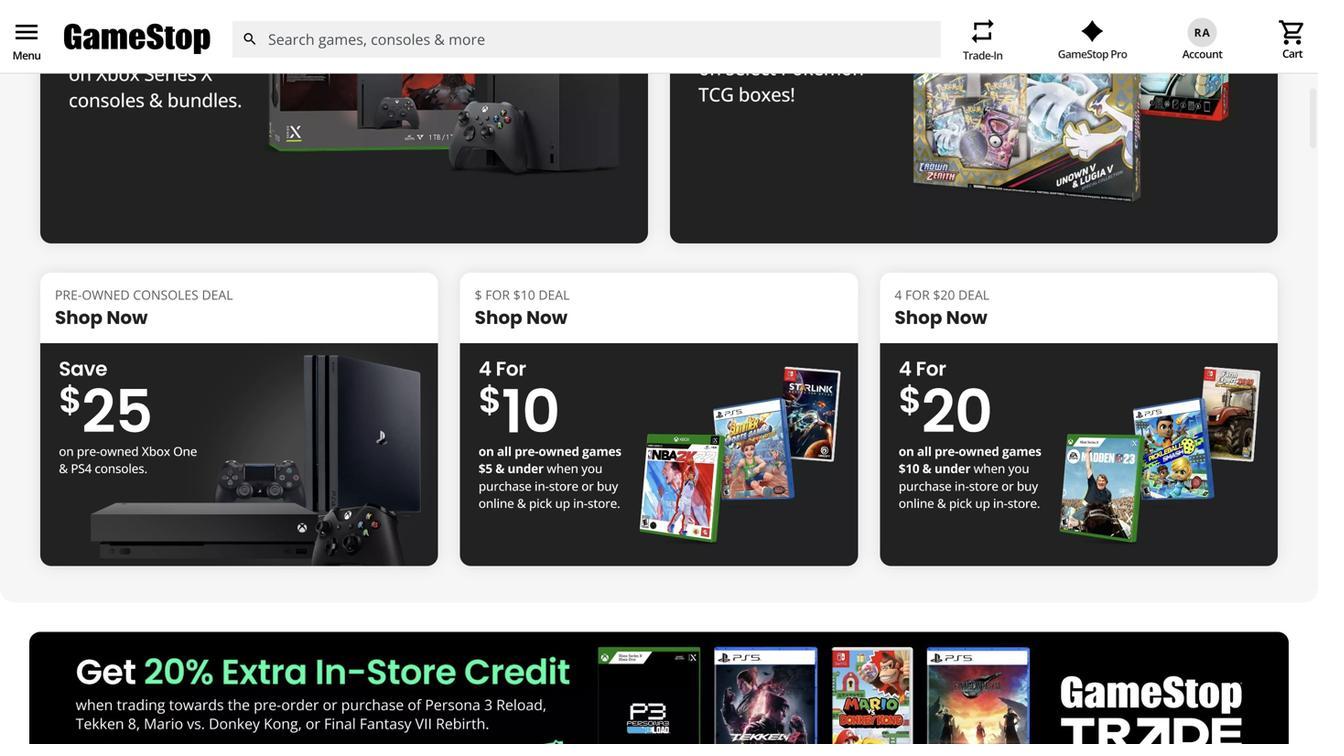 Task type: vqa. For each thing, say whether or not it's contained in the screenshot.
'tab list'
no



Task type: describe. For each thing, give the bounding box(es) containing it.
repeat trade-in
[[963, 16, 1003, 63]]

now for $ for $10 deal shop now
[[527, 305, 568, 331]]

video games link
[[850, 41, 926, 59]]

ra
[[1195, 25, 1211, 40]]

ben
[[1158, 41, 1180, 59]]

$ for $10 deal shop now
[[475, 286, 570, 331]]

deal for $ for $10 deal shop now
[[539, 286, 570, 304]]

games
[[885, 41, 926, 59]]

new releases link
[[382, 41, 462, 59]]

shop now image for $ for $10 deal shop now
[[460, 343, 858, 567]]

same
[[144, 41, 176, 59]]

pro
[[1111, 46, 1128, 61]]

digital store
[[281, 41, 352, 59]]

search
[[242, 31, 258, 47]]

4 for $20 deal shop now
[[895, 286, 990, 331]]

video games
[[850, 41, 926, 59]]

menu
[[12, 17, 41, 47]]

now for 4 for $20 deal shop now
[[947, 305, 988, 331]]

new releases
[[382, 41, 462, 59]]

shop now image for 4 for $20 deal shop now
[[880, 343, 1279, 567]]

same day delivery link
[[144, 41, 252, 59]]

search search field
[[232, 21, 941, 58]]

trade-
[[963, 47, 994, 63]]

top
[[491, 41, 513, 59]]

deal for pre-owned consoles deal shop now
[[202, 286, 233, 304]]

$
[[475, 286, 482, 304]]

shop for $ for $10 deal shop now
[[475, 305, 523, 331]]

Search games, consoles & more search field
[[268, 21, 909, 58]]

in
[[994, 47, 1003, 63]]

ben white payload center
[[1158, 41, 1304, 59]]

$10
[[514, 286, 536, 304]]

consoles link
[[768, 41, 820, 59]]

search button
[[232, 21, 268, 58]]

account
[[1183, 46, 1223, 61]]

pre- for pre-owned
[[578, 41, 601, 59]]

digital store link
[[281, 41, 352, 59]]



Task type: locate. For each thing, give the bounding box(es) containing it.
shop my store
[[15, 41, 99, 59]]

shop for 4 for $20 deal shop now
[[895, 305, 943, 331]]

for inside $ for $10 deal shop now
[[486, 286, 510, 304]]

top deals
[[491, 41, 548, 59]]

3 now from the left
[[947, 305, 988, 331]]

center
[[1266, 41, 1304, 59]]

new
[[382, 41, 408, 59]]

menu menu
[[12, 17, 41, 63]]

owned
[[601, 41, 643, 59], [82, 286, 130, 304]]

now inside $ for $10 deal shop now
[[527, 305, 568, 331]]

order
[[1074, 41, 1108, 59]]

now inside pre-owned consoles deal shop now
[[107, 305, 148, 331]]

now inside 4 for $20 deal shop now
[[947, 305, 988, 331]]

0 vertical spatial consoles
[[768, 41, 820, 59]]

gamestop image
[[64, 22, 211, 57]]

deal for 4 for $20 deal shop now
[[959, 286, 990, 304]]

collectibles link
[[673, 41, 739, 59]]

ra account
[[1183, 25, 1223, 61]]

1 horizontal spatial pre-
[[578, 41, 601, 59]]

1 vertical spatial consoles
[[133, 286, 199, 304]]

2 now from the left
[[527, 305, 568, 331]]

for right $
[[486, 286, 510, 304]]

owned for pre-owned consoles deal shop now
[[82, 286, 130, 304]]

store right digital
[[321, 41, 352, 59]]

deal inside $ for $10 deal shop now
[[539, 286, 570, 304]]

0 horizontal spatial pre-
[[55, 286, 82, 304]]

1 vertical spatial owned
[[82, 286, 130, 304]]

gamestop pro
[[1059, 46, 1128, 61]]

shop my store link
[[15, 41, 99, 59]]

owned for pre-owned
[[601, 41, 643, 59]]

pre-
[[578, 41, 601, 59], [55, 286, 82, 304]]

track order link
[[1022, 41, 1108, 59]]

video
[[850, 41, 882, 59]]

consoles
[[768, 41, 820, 59], [133, 286, 199, 304]]

repeat
[[969, 16, 998, 46]]

releases
[[411, 41, 462, 59]]

white
[[1183, 41, 1216, 59]]

store
[[68, 41, 99, 59], [321, 41, 352, 59]]

2 horizontal spatial deal
[[959, 286, 990, 304]]

store right my on the top left
[[68, 41, 99, 59]]

track order
[[1041, 41, 1108, 59]]

for
[[486, 286, 510, 304], [906, 286, 930, 304]]

1 horizontal spatial consoles
[[768, 41, 820, 59]]

shop inside 4 for $20 deal shop now
[[895, 305, 943, 331]]

gamestop pro link
[[1059, 20, 1128, 61]]

1 deal from the left
[[202, 286, 233, 304]]

2 horizontal spatial now
[[947, 305, 988, 331]]

gamestop pro icon image
[[1082, 20, 1105, 42]]

now for pre-owned consoles deal shop now
[[107, 305, 148, 331]]

2 store from the left
[[321, 41, 352, 59]]

shop inside $ for $10 deal shop now
[[475, 305, 523, 331]]

for for 4 for $20 deal shop now
[[906, 286, 930, 304]]

for for $ for $10 deal shop now
[[486, 286, 510, 304]]

1 horizontal spatial deal
[[539, 286, 570, 304]]

0 horizontal spatial store
[[68, 41, 99, 59]]

0 horizontal spatial now
[[107, 305, 148, 331]]

now
[[107, 305, 148, 331], [527, 305, 568, 331], [947, 305, 988, 331]]

shop inside pre-owned consoles deal shop now
[[55, 305, 103, 331]]

2 deal from the left
[[539, 286, 570, 304]]

delivery
[[205, 41, 252, 59]]

deal
[[202, 286, 233, 304], [539, 286, 570, 304], [959, 286, 990, 304]]

0 vertical spatial owned
[[601, 41, 643, 59]]

for inside 4 for $20 deal shop now
[[906, 286, 930, 304]]

$20
[[934, 286, 956, 304]]

0 horizontal spatial owned
[[82, 286, 130, 304]]

owned inside pre-owned consoles deal shop now
[[82, 286, 130, 304]]

collectibles
[[673, 41, 739, 59]]

shop now image
[[40, 0, 648, 244], [670, 0, 1279, 244], [40, 343, 438, 567], [460, 343, 858, 567], [880, 343, 1279, 567]]

0 horizontal spatial for
[[486, 286, 510, 304]]

payload
[[1219, 41, 1263, 59]]

4
[[895, 286, 902, 304]]

gamestop
[[1059, 46, 1109, 61]]

shop for pre-owned consoles deal shop now
[[55, 305, 103, 331]]

1 vertical spatial pre-
[[55, 286, 82, 304]]

shop
[[15, 41, 44, 59], [55, 305, 103, 331], [475, 305, 523, 331], [895, 305, 943, 331]]

deal inside 4 for $20 deal shop now
[[959, 286, 990, 304]]

1 store from the left
[[68, 41, 99, 59]]

0 vertical spatial pre-
[[578, 41, 601, 59]]

1 horizontal spatial for
[[906, 286, 930, 304]]

digital
[[281, 41, 319, 59]]

1 for from the left
[[486, 286, 510, 304]]

pre- inside pre-owned consoles deal shop now
[[55, 286, 82, 304]]

1 horizontal spatial now
[[527, 305, 568, 331]]

cart
[[1283, 46, 1303, 61]]

consoles inside pre-owned consoles deal shop now
[[133, 286, 199, 304]]

same day delivery
[[144, 41, 252, 59]]

track
[[1041, 41, 1071, 59]]

1 now from the left
[[107, 305, 148, 331]]

2 for from the left
[[906, 286, 930, 304]]

my
[[47, 41, 65, 59]]

pre-owned
[[578, 41, 643, 59]]

shopping_cart cart
[[1279, 18, 1308, 61]]

1 horizontal spatial store
[[321, 41, 352, 59]]

day
[[179, 41, 202, 59]]

pre-owned consoles deal shop now
[[55, 286, 233, 331]]

0 horizontal spatial deal
[[202, 286, 233, 304]]

for right 4
[[906, 286, 930, 304]]

pre-owned link
[[578, 41, 643, 59]]

3 deal from the left
[[959, 286, 990, 304]]

shop now image for pre-owned consoles deal shop now
[[40, 343, 438, 567]]

1 horizontal spatial owned
[[601, 41, 643, 59]]

pre- for pre-owned consoles deal shop now
[[55, 286, 82, 304]]

deal inside pre-owned consoles deal shop now
[[202, 286, 233, 304]]

top deals link
[[491, 41, 548, 59]]

0 horizontal spatial consoles
[[133, 286, 199, 304]]

menu
[[13, 48, 41, 63]]

ben white payload center link
[[1138, 41, 1304, 59]]

shopping_cart
[[1279, 18, 1308, 47]]

deals
[[516, 41, 548, 59]]



